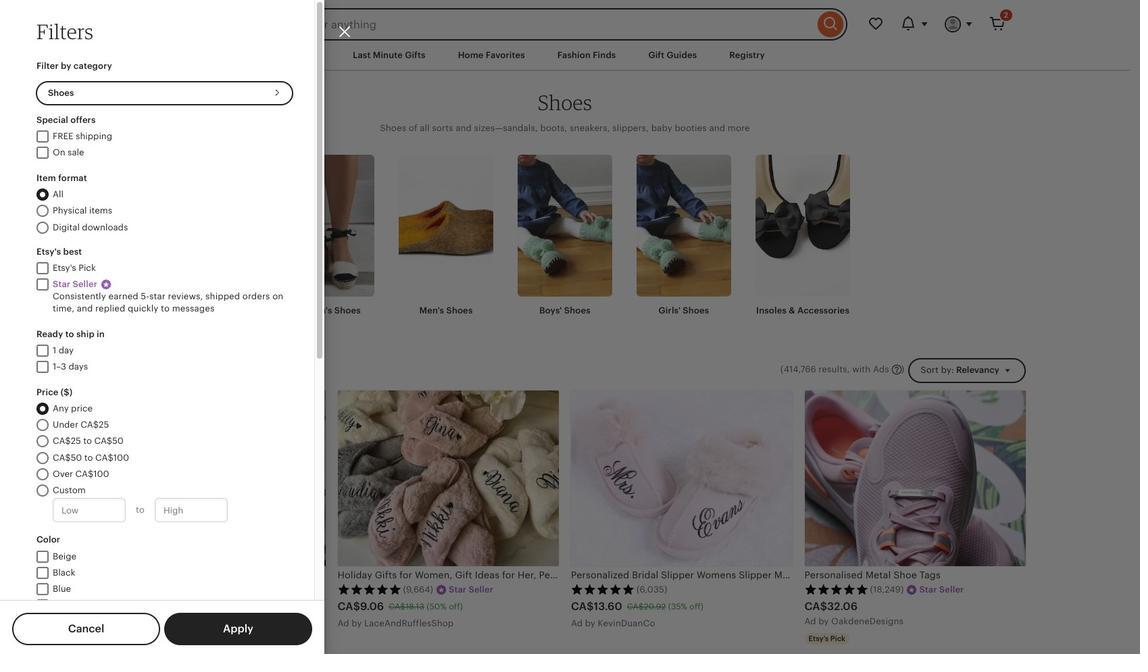 Task type: vqa. For each thing, say whether or not it's contained in the screenshot.
b corresponding to 13.60
yes



Task type: locate. For each thing, give the bounding box(es) containing it.
2 5 out of 5 stars image from the left
[[338, 584, 401, 595]]

days
[[69, 362, 88, 372]]

apply
[[223, 623, 254, 636]]

time,
[[53, 304, 75, 314]]

unique gifts for her, spa gift for her, custom slippers, personalized fluffy slippers, birthday gifts, christmas gifts for her image
[[104, 391, 326, 567]]

y
[[825, 617, 830, 627], [357, 619, 362, 629], [591, 619, 596, 629]]

ca$ 13.60 ca$ 20.92 (35% off) a d b y kevinduanco
[[572, 601, 704, 629]]

1 vertical spatial etsy's
[[53, 263, 76, 273]]

0 horizontal spatial star seller
[[53, 279, 97, 290]]

girls' shoes
[[659, 306, 710, 316]]

women's shoes
[[294, 306, 361, 316]]

seller for oakdenedesigns
[[940, 585, 965, 595]]

metal
[[866, 570, 892, 581]]

ca$25 down under
[[53, 437, 81, 447]]

off) right 18.13
[[449, 603, 463, 612]]

2 horizontal spatial star
[[920, 585, 938, 595]]

1 vertical spatial ca$100
[[75, 469, 109, 479]]

shoes right girls'
[[683, 306, 710, 316]]

and inside consistently earned 5-star reviews, shipped orders on time, and replied quickly to messages
[[77, 304, 93, 314]]

0 horizontal spatial ca$50
[[53, 453, 82, 463]]

1 vertical spatial ca$50
[[53, 453, 82, 463]]

shoes right boys'
[[565, 306, 591, 316]]

a inside ca$ 9.06 ca$ 18.13 (50% off) a d b y laceandrufflesshop
[[338, 619, 344, 629]]

2 horizontal spatial and
[[710, 123, 726, 133]]

0 horizontal spatial and
[[77, 304, 93, 314]]

0 horizontal spatial (50%
[[200, 603, 220, 612]]

a
[[805, 617, 811, 627], [104, 619, 110, 629], [338, 619, 344, 629], [572, 619, 578, 629]]

y inside ca$ 9.06 ca$ 18.13 (50% off) a d b y laceandrufflesshop
[[357, 619, 362, 629]]

b inside ca$ 9.06 ca$ 18.13 (50% off) a d b y laceandrufflesshop
[[352, 619, 358, 629]]

4 5 out of 5 stars image from the left
[[805, 584, 869, 595]]

messages
[[172, 304, 215, 314]]

etsy's
[[37, 247, 61, 257], [53, 263, 76, 273]]

2 horizontal spatial b
[[819, 617, 825, 627]]

sneakers,
[[570, 123, 611, 133]]

pick right "etsy's"
[[831, 635, 846, 643]]

shoes down by
[[48, 88, 74, 98]]

0 horizontal spatial y
[[357, 619, 362, 629]]

and left more
[[710, 123, 726, 133]]

0 horizontal spatial star
[[53, 279, 70, 290]]

2 horizontal spatial seller
[[940, 585, 965, 595]]

off) up apply at the left bottom
[[222, 603, 236, 612]]

1 horizontal spatial and
[[456, 123, 472, 133]]

1 horizontal spatial off)
[[449, 603, 463, 612]]

consistently
[[53, 292, 106, 302]]

a inside ca$ 13.60 ca$ 20.92 (35% off) a d b y kevinduanco
[[572, 619, 578, 629]]

33.50
[[175, 603, 198, 612]]

(50% inside ca$ 9.06 ca$ 18.13 (50% off) a d b y laceandrufflesshop
[[427, 603, 447, 612]]

on
[[273, 292, 284, 302]]

y down 13.60
[[591, 619, 596, 629]]

to down star
[[161, 304, 170, 314]]

physical
[[53, 206, 87, 216]]

ca$
[[104, 601, 127, 614], [338, 601, 360, 614], [572, 601, 594, 614], [805, 601, 828, 614], [158, 603, 175, 612], [389, 603, 406, 612], [627, 603, 644, 612]]

1 horizontal spatial seller
[[469, 585, 494, 595]]

star seller up consistently
[[53, 279, 97, 290]]

1 horizontal spatial (50%
[[427, 603, 447, 612]]

sale
[[68, 148, 84, 158]]

star down etsy's pick
[[53, 279, 70, 290]]

more
[[728, 123, 751, 133]]

2 (50% from the left
[[427, 603, 447, 612]]

to left the ship
[[65, 329, 74, 339]]

5 out of 5 stars image up the 9.06
[[338, 584, 401, 595]]

y down the 9.06
[[357, 619, 362, 629]]

(50% right 33.50
[[200, 603, 220, 612]]

filter
[[37, 61, 59, 71]]

5 out of 5 stars image up 13.60
[[572, 584, 635, 595]]

5 out of 5 stars image for laceandrufflesshop
[[338, 584, 401, 595]]

b for 9.06
[[352, 619, 358, 629]]

menu bar
[[92, 41, 1039, 71]]

boots,
[[541, 123, 568, 133]]

off)
[[222, 603, 236, 612], [449, 603, 463, 612], [690, 603, 704, 612]]

2 horizontal spatial star seller
[[920, 585, 965, 595]]

None search field
[[261, 8, 848, 41]]

1 horizontal spatial ca$50
[[94, 437, 124, 447]]

search filters dialog
[[0, 0, 1141, 655]]

0 vertical spatial ca$50
[[94, 437, 124, 447]]

2 horizontal spatial off)
[[690, 603, 704, 612]]

filter by category
[[37, 61, 112, 71]]

y up etsy's pick
[[825, 617, 830, 627]]

digital
[[53, 222, 80, 232]]

0 vertical spatial etsy's
[[37, 247, 61, 257]]

on
[[53, 148, 65, 158]]

0 horizontal spatial b
[[352, 619, 358, 629]]

1
[[53, 346, 56, 356]]

personalised metal shoe tags
[[805, 570, 941, 581]]

all
[[420, 123, 430, 133]]

select a price range option group
[[28, 403, 286, 526]]

reviews,
[[168, 292, 203, 302]]

pick down the best
[[79, 263, 96, 273]]

1 horizontal spatial pick
[[831, 635, 846, 643]]

seller for laceandrufflesshop
[[469, 585, 494, 595]]

star seller for oakdenedesigns
[[920, 585, 965, 595]]

y inside ca$ 32.06 a d b y oakdenedesigns
[[825, 617, 830, 627]]

insoles & accessories link
[[756, 155, 851, 318]]

1 horizontal spatial star seller
[[449, 585, 494, 595]]

5 out of 5 stars image
[[104, 584, 168, 595], [338, 584, 401, 595], [572, 584, 635, 595], [805, 584, 869, 595]]

off) inside ca$ 9.06 ca$ 18.13 (50% off) a d b y laceandrufflesshop
[[449, 603, 463, 612]]

pick inside search filters dialog
[[79, 263, 96, 273]]

off) for 9.06
[[449, 603, 463, 612]]

bronze
[[53, 601, 82, 611]]

laceandrufflesshop
[[365, 619, 454, 629]]

etsy's for etsy's best
[[37, 247, 61, 257]]

to
[[161, 304, 170, 314], [65, 329, 74, 339], [83, 437, 92, 447], [84, 453, 93, 463], [136, 505, 145, 515]]

cancel button
[[12, 613, 160, 646]]

shipped
[[206, 292, 240, 302]]

y inside ca$ 13.60 ca$ 20.92 (35% off) a d b y kevinduanco
[[591, 619, 596, 629]]

seller
[[73, 279, 97, 290], [469, 585, 494, 595], [940, 585, 965, 595]]

0 horizontal spatial pick
[[79, 263, 96, 273]]

20.92
[[644, 603, 666, 612]]

1 horizontal spatial b
[[586, 619, 591, 629]]

3 off) from the left
[[690, 603, 704, 612]]

ca$25 down price
[[81, 420, 109, 430]]

)
[[902, 365, 905, 375]]

seller up consistently
[[73, 279, 97, 290]]

star seller down 'tags'
[[920, 585, 965, 595]]

High number field
[[155, 499, 228, 523]]

(50% right 18.13
[[427, 603, 447, 612]]

banner
[[92, 0, 1039, 41]]

1 (50% from the left
[[200, 603, 220, 612]]

star right the (9,664)
[[449, 585, 467, 595]]

star inside search filters dialog
[[53, 279, 70, 290]]

ca$ 16.75 ca$ 33.50 (50% off)
[[104, 601, 236, 614]]

pick for etsy's pick
[[831, 635, 846, 643]]

y for 9.06
[[357, 619, 362, 629]]

seller down 'tags'
[[940, 585, 965, 595]]

seller right the (9,664)
[[469, 585, 494, 595]]

shoe
[[894, 570, 918, 581]]

(50% inside ca$ 16.75 ca$ 33.50 (50% off)
[[200, 603, 220, 612]]

y for 13.60
[[591, 619, 596, 629]]

1 off) from the left
[[222, 603, 236, 612]]

personalised
[[805, 570, 864, 581]]

off) for 16.75
[[222, 603, 236, 612]]

star down 'tags'
[[920, 585, 938, 595]]

b left kevinduanco
[[586, 619, 591, 629]]

5 out of 5 stars image for kevinduanco
[[572, 584, 635, 595]]

etsy's left the best
[[37, 247, 61, 257]]

1 horizontal spatial star
[[449, 585, 467, 595]]

category
[[74, 61, 112, 71]]

2 off) from the left
[[449, 603, 463, 612]]

etsy's pick
[[53, 263, 96, 273]]

etsy's down etsy's best on the top left of the page
[[53, 263, 76, 273]]

star seller right the (9,664)
[[449, 585, 494, 595]]

( 414,766 results,
[[781, 365, 851, 375]]

d inside ca$ 13.60 ca$ 20.92 (35% off) a d b y kevinduanco
[[577, 619, 583, 629]]

custom
[[53, 486, 86, 496]]

d inside ca$ 32.06 a d b y oakdenedesigns
[[811, 617, 817, 627]]

0 vertical spatial pick
[[79, 263, 96, 273]]

seller inside search filters dialog
[[73, 279, 97, 290]]

ca$50
[[94, 437, 124, 447], [53, 453, 82, 463]]

5 out of 5 stars image down personalised on the right
[[805, 584, 869, 595]]

(35%
[[669, 603, 688, 612]]

kevinduanco
[[598, 619, 656, 629]]

b left 'laceandrufflesshop'
[[352, 619, 358, 629]]

star for oakdenedesigns
[[920, 585, 938, 595]]

of
[[409, 123, 418, 133]]

ready
[[37, 329, 63, 339]]

and down consistently
[[77, 304, 93, 314]]

2 horizontal spatial y
[[825, 617, 830, 627]]

5 out of 5 stars image up 16.75
[[104, 584, 168, 595]]

and
[[456, 123, 472, 133], [710, 123, 726, 133], [77, 304, 93, 314]]

(18,249)
[[871, 585, 905, 595]]

d left kevinduanco
[[577, 619, 583, 629]]

to up the custom
[[84, 453, 93, 463]]

1 horizontal spatial y
[[591, 619, 596, 629]]

off) right (35%
[[690, 603, 704, 612]]

earned
[[109, 292, 139, 302]]

and right sorts
[[456, 123, 472, 133]]

replied
[[95, 304, 125, 314]]

off) inside ca$ 13.60 ca$ 20.92 (35% off) a d b y kevinduanco
[[690, 603, 704, 612]]

shoes right men's
[[447, 306, 473, 316]]

414,766
[[784, 365, 817, 375]]

b up "etsy's"
[[819, 617, 825, 627]]

0 horizontal spatial off)
[[222, 603, 236, 612]]

b inside ca$ 13.60 ca$ 20.92 (35% off) a d b y kevinduanco
[[586, 619, 591, 629]]

0 horizontal spatial seller
[[73, 279, 97, 290]]

ca$100
[[95, 453, 129, 463], [75, 469, 109, 479]]

(
[[781, 365, 784, 375]]

blue
[[53, 584, 71, 595]]

best
[[63, 247, 82, 257]]

girls'
[[659, 306, 681, 316]]

off) inside ca$ 16.75 ca$ 33.50 (50% off)
[[222, 603, 236, 612]]

d left 'laceandrufflesshop'
[[344, 619, 349, 629]]

d up "etsy's"
[[811, 617, 817, 627]]

ca$25
[[81, 420, 109, 430], [53, 437, 81, 447]]

beige
[[53, 552, 76, 562]]

3 5 out of 5 stars image from the left
[[572, 584, 635, 595]]

1 vertical spatial pick
[[831, 635, 846, 643]]



Task type: describe. For each thing, give the bounding box(es) containing it.
5 out of 5 stars image for oakdenedesigns
[[805, 584, 869, 595]]

32.06
[[828, 601, 858, 614]]

items
[[89, 206, 112, 216]]

personalized bridal slipper womens slipper memory foam fluffy soft warm slip on house slippers,anti-skid cozy plush for indoor outdoor image
[[572, 391, 793, 567]]

with
[[853, 365, 871, 375]]

item
[[37, 173, 56, 183]]

men's shoes
[[420, 306, 473, 316]]

ready to ship in 1 day 1–3 days
[[37, 329, 105, 372]]

13.60
[[594, 601, 623, 614]]

etsy's best
[[37, 247, 82, 257]]

boys'
[[540, 306, 562, 316]]

(50% for 9.06
[[427, 603, 447, 612]]

to inside ready to ship in 1 day 1–3 days
[[65, 329, 74, 339]]

downloads
[[82, 222, 128, 232]]

star for laceandrufflesshop
[[449, 585, 467, 595]]

etsy's pick
[[809, 635, 846, 643]]

ca$ inside ca$ 16.75 ca$ 33.50 (50% off)
[[158, 603, 175, 612]]

b inside ca$ 32.06 a d b y oakdenedesigns
[[819, 617, 825, 627]]

to down price
[[83, 437, 92, 447]]

a d
[[104, 619, 118, 629]]

slippers,
[[613, 123, 649, 133]]

in
[[97, 329, 105, 339]]

b for 13.60
[[586, 619, 591, 629]]

star
[[149, 292, 166, 302]]

accessories
[[798, 306, 850, 316]]

18.13
[[406, 603, 425, 612]]

Low number field
[[53, 499, 126, 523]]

glambridalgifts
[[129, 619, 198, 629]]

price
[[37, 387, 59, 397]]

format
[[58, 173, 87, 183]]

free
[[53, 131, 73, 142]]

insoles
[[757, 306, 787, 316]]

0 vertical spatial ca$25
[[81, 420, 109, 430]]

etsy's for etsy's pick
[[53, 263, 76, 273]]

off) for 13.60
[[690, 603, 704, 612]]

d right cancel
[[110, 619, 116, 629]]

shoes button
[[36, 81, 294, 105]]

color beige black blue bronze
[[37, 535, 82, 611]]

women's
[[294, 306, 332, 316]]

tags
[[920, 570, 941, 581]]

by
[[61, 61, 71, 71]]

d inside ca$ 9.06 ca$ 18.13 (50% off) a d b y laceandrufflesshop
[[344, 619, 349, 629]]

ca$ 32.06 a d b y oakdenedesigns
[[805, 601, 904, 627]]

with ads
[[853, 365, 890, 375]]

price ($)
[[37, 387, 73, 397]]

shoes of all sorts and sizes—sandals, boots, sneakers, slippers, baby booties and more
[[380, 123, 751, 133]]

baby
[[652, 123, 673, 133]]

consistently earned 5-star reviews, shipped orders on time, and replied quickly to messages
[[53, 292, 284, 314]]

ship
[[76, 329, 95, 339]]

a inside ca$ 32.06 a d b y oakdenedesigns
[[805, 617, 811, 627]]

pick for etsy's pick
[[79, 263, 96, 273]]

oakdenedesigns
[[832, 617, 904, 627]]

special
[[37, 115, 68, 125]]

women's shoes link
[[280, 155, 375, 318]]

under
[[53, 420, 78, 430]]

($)
[[61, 387, 73, 397]]

(9,664)
[[403, 585, 434, 595]]

any
[[53, 404, 69, 414]]

1 5 out of 5 stars image from the left
[[104, 584, 168, 595]]

filters
[[37, 19, 94, 44]]

over
[[53, 469, 73, 479]]

ads
[[874, 365, 890, 375]]

etsy's
[[809, 635, 829, 643]]

holiday gifts for women, gift ideas for her, personalized gifts for women, custom fluffy slippers, birthday gifts for her, christmas gift image
[[338, 391, 559, 567]]

price
[[71, 404, 93, 414]]

boys' shoes link
[[518, 155, 613, 318]]

5-
[[141, 292, 149, 302]]

cancel
[[68, 623, 104, 636]]

girls' shoes link
[[637, 155, 732, 318]]

orders
[[243, 292, 270, 302]]

day
[[59, 346, 74, 356]]

item format all physical items digital downloads
[[37, 173, 128, 232]]

ca$ 9.06 ca$ 18.13 (50% off) a d b y laceandrufflesshop
[[338, 601, 463, 629]]

sorts
[[432, 123, 454, 133]]

star seller inside search filters dialog
[[53, 279, 97, 290]]

shoes inside button
[[48, 88, 74, 98]]

0 vertical spatial ca$100
[[95, 453, 129, 463]]

men's shoes link
[[399, 155, 494, 318]]

boys' shoes
[[540, 306, 591, 316]]

results,
[[819, 365, 851, 375]]

all
[[53, 190, 63, 200]]

offers
[[71, 115, 96, 125]]

color
[[37, 535, 60, 545]]

men's
[[420, 306, 445, 316]]

shoes left the of on the top of page
[[380, 123, 407, 133]]

to inside consistently earned 5-star reviews, shipped orders on time, and replied quickly to messages
[[161, 304, 170, 314]]

booties
[[675, 123, 707, 133]]

16.75
[[127, 601, 153, 614]]

apply button
[[164, 613, 312, 646]]

insoles & accessories
[[757, 306, 850, 316]]

personalised metal shoe tags image
[[805, 391, 1027, 567]]

quickly
[[128, 304, 159, 314]]

shoes up shoes of all sorts and sizes—sandals, boots, sneakers, slippers, baby booties and more
[[538, 90, 593, 115]]

special offers free shipping on sale
[[37, 115, 112, 158]]

star seller for laceandrufflesshop
[[449, 585, 494, 595]]

9.06
[[360, 601, 384, 614]]

to left high number field
[[136, 505, 145, 515]]

(50% for 16.75
[[200, 603, 220, 612]]

shoes right women's
[[335, 306, 361, 316]]

1 vertical spatial ca$25
[[53, 437, 81, 447]]

ca$ inside ca$ 32.06 a d b y oakdenedesigns
[[805, 601, 828, 614]]



